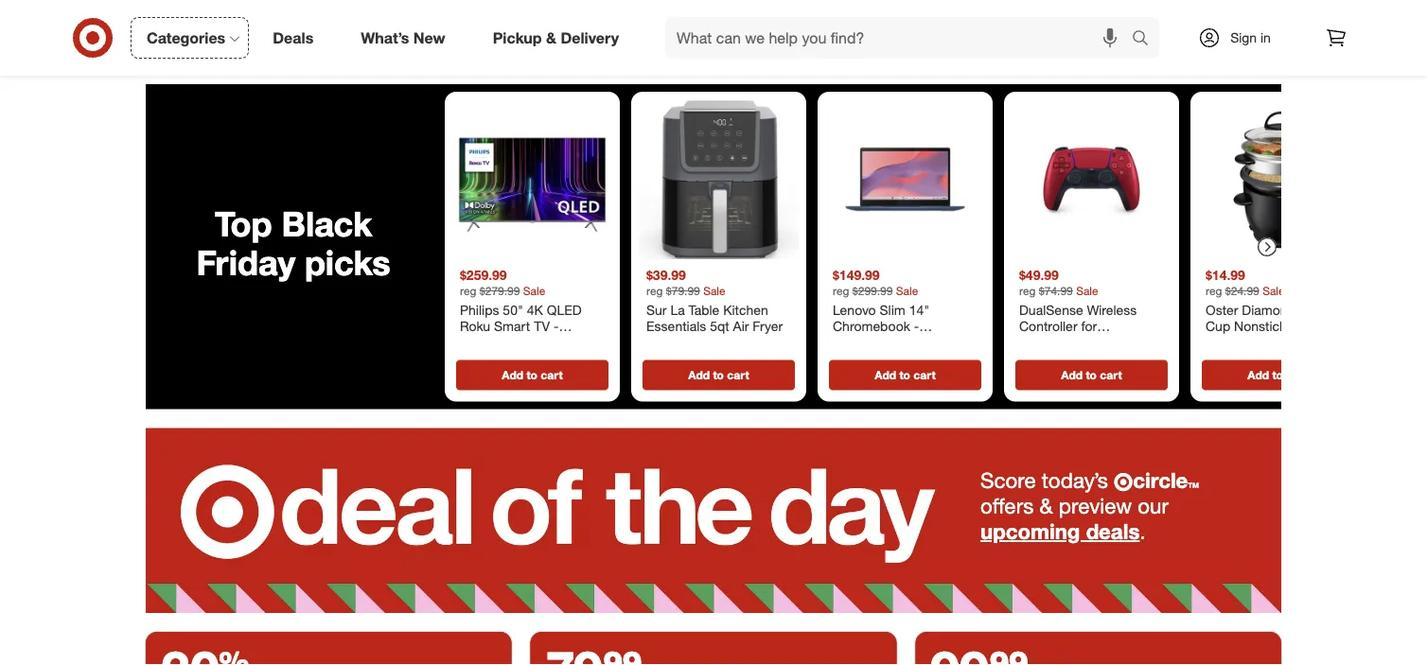 Task type: describe. For each thing, give the bounding box(es) containing it.
kitchen
[[723, 302, 769, 318]]

add to cart button for $39.99
[[643, 360, 795, 391]]

offers
[[981, 493, 1034, 519]]

target deal of the day image
[[146, 429, 1282, 614]]

essentials
[[647, 318, 707, 335]]

to for $14.99
[[1273, 368, 1284, 383]]

6
[[1333, 302, 1340, 318]]

our
[[1138, 493, 1169, 519]]

to for $39.99
[[713, 368, 724, 383]]

$259.99 reg $279.99 sale
[[460, 267, 546, 298]]

carousel region
[[146, 84, 1366, 429]]

search button
[[1124, 17, 1169, 62]]

5 cart from the left
[[1287, 368, 1309, 383]]

search
[[1124, 30, 1169, 49]]

add for $49.99
[[1062, 368, 1083, 383]]

$39.99 reg $79.99 sale sur la table kitchen essentials 5qt air fryer
[[647, 267, 783, 335]]

to for $149.99
[[900, 368, 911, 383]]

black inside the $14.99 reg $24.99 sale oster diamondforce 6 cup nonstick  electric rice cooker - black
[[1292, 335, 1325, 351]]

what's new link
[[345, 17, 469, 59]]

sale for $149.99
[[896, 284, 919, 298]]

dualsense wireless controller for playstation 5 - volcanic red image
[[1012, 100, 1172, 260]]

cart for $149.99
[[914, 368, 936, 383]]

oster
[[1206, 302, 1239, 318]]

pickup & delivery link
[[477, 17, 643, 59]]

$279.99
[[480, 284, 520, 298]]

5qt
[[710, 318, 730, 335]]

$74.99
[[1039, 284, 1073, 298]]

sale for $39.99
[[704, 284, 726, 298]]

reg for $259.99
[[460, 284, 477, 298]]

top
[[215, 203, 272, 244]]

add to cart button for $149.99
[[829, 360, 982, 391]]

in
[[1261, 29, 1271, 46]]

$149.99 reg $299.99 sale
[[833, 267, 919, 298]]

circle
[[1133, 467, 1188, 493]]

score
[[981, 467, 1036, 493]]

sale for $14.99
[[1263, 284, 1285, 298]]

add to cart button for $259.99
[[456, 360, 609, 391]]

sur la table kitchen essentials 5qt air fryer image
[[639, 100, 799, 260]]

air
[[733, 318, 749, 335]]

$14.99
[[1206, 267, 1246, 284]]

reg for $39.99
[[647, 284, 663, 298]]

add to cart button for $14.99
[[1202, 360, 1355, 391]]

◎
[[1114, 472, 1133, 492]]

philips 50" 4k qled roku smart tv - 50pul7973/f7 - special purchase image
[[453, 100, 613, 260]]

reg for $14.99
[[1206, 284, 1223, 298]]

add to cart for $259.99
[[502, 368, 563, 383]]

nonstick
[[1235, 318, 1287, 335]]

electric
[[1290, 318, 1335, 335]]

$149.99
[[833, 267, 880, 284]]

table
[[689, 302, 720, 318]]

cart for $259.99
[[541, 368, 563, 383]]

la
[[671, 302, 685, 318]]

pickup & delivery
[[493, 28, 619, 47]]

deals
[[1087, 518, 1140, 544]]

delivery
[[561, 28, 619, 47]]

$79.99
[[666, 284, 700, 298]]

add for $14.99
[[1248, 368, 1270, 383]]

cart for $49.99
[[1100, 368, 1123, 383]]

pickup
[[493, 28, 542, 47]]

categories
[[147, 28, 226, 47]]

-
[[1283, 335, 1288, 351]]



Task type: vqa. For each thing, say whether or not it's contained in the screenshot.
Sale within the $49.99 REG $74.99 SALE
yes



Task type: locate. For each thing, give the bounding box(es) containing it.
sale up table
[[704, 284, 726, 298]]

2 to from the left
[[713, 368, 724, 383]]

oster diamondforce 6 cup nonstick  electric rice cooker - black image
[[1199, 100, 1359, 260]]

sign
[[1231, 29, 1257, 46]]

add down cooker
[[1248, 368, 1270, 383]]

add to cart for $39.99
[[689, 368, 750, 383]]

& inside "score today's ◎ circle tm offers & preview our upcoming deals ."
[[1040, 493, 1053, 519]]

cup
[[1206, 318, 1231, 335]]

what's
[[361, 28, 409, 47]]

add
[[502, 368, 524, 383], [689, 368, 710, 383], [875, 368, 897, 383], [1062, 368, 1083, 383], [1248, 368, 1270, 383]]

$24.99
[[1226, 284, 1260, 298]]

1 cart from the left
[[541, 368, 563, 383]]

rice
[[1206, 335, 1233, 351]]

sale inside $149.99 reg $299.99 sale
[[896, 284, 919, 298]]

reg inside the $259.99 reg $279.99 sale
[[460, 284, 477, 298]]

add to cart down $299.99 at the right of page
[[875, 368, 936, 383]]

3 reg from the left
[[833, 284, 850, 298]]

3 cart from the left
[[914, 368, 936, 383]]

1 vertical spatial &
[[1040, 493, 1053, 519]]

0 vertical spatial &
[[546, 28, 557, 47]]

5 add from the left
[[1248, 368, 1270, 383]]

4 add from the left
[[1062, 368, 1083, 383]]

reg left $299.99 at the right of page
[[833, 284, 850, 298]]

$259.99
[[460, 267, 507, 284]]

add down essentials
[[689, 368, 710, 383]]

add to cart down 5qt
[[689, 368, 750, 383]]

add to cart button down 5qt
[[643, 360, 795, 391]]

deals link
[[257, 17, 337, 59]]

sale inside the $259.99 reg $279.99 sale
[[523, 284, 546, 298]]

reg inside $49.99 reg $74.99 sale
[[1020, 284, 1036, 298]]

upcoming
[[981, 518, 1081, 544]]

top black friday picks
[[196, 203, 391, 283]]

black inside top black friday picks
[[282, 203, 372, 244]]

0 vertical spatial black
[[282, 203, 372, 244]]

4 to from the left
[[1086, 368, 1097, 383]]

& right offers
[[1040, 493, 1053, 519]]

lenovo slim 14" chromebook - mediatek processor - 4gb ram - 64gb flash storage - blue (82xj002dus) image
[[826, 100, 986, 260]]

categories link
[[131, 17, 249, 59]]

sale up the diamondforce
[[1263, 284, 1285, 298]]

$299.99
[[853, 284, 893, 298]]

sale inside $49.99 reg $74.99 sale
[[1077, 284, 1099, 298]]

2 add from the left
[[689, 368, 710, 383]]

sale inside the $14.99 reg $24.99 sale oster diamondforce 6 cup nonstick  electric rice cooker - black
[[1263, 284, 1285, 298]]

2 cart from the left
[[727, 368, 750, 383]]

& right pickup
[[546, 28, 557, 47]]

$49.99 reg $74.99 sale
[[1020, 267, 1099, 298]]

$14.99 reg $24.99 sale oster diamondforce 6 cup nonstick  electric rice cooker - black
[[1206, 267, 1340, 351]]

5 sale from the left
[[1263, 284, 1285, 298]]

black
[[282, 203, 372, 244], [1292, 335, 1325, 351]]

1 reg from the left
[[460, 284, 477, 298]]

3 to from the left
[[900, 368, 911, 383]]

5 reg from the left
[[1206, 284, 1223, 298]]

add for $39.99
[[689, 368, 710, 383]]

sur
[[647, 302, 667, 318]]

cooker
[[1236, 335, 1279, 351]]

1 sale from the left
[[523, 284, 546, 298]]

1 add to cart from the left
[[502, 368, 563, 383]]

today's
[[1042, 467, 1109, 493]]

sale
[[523, 284, 546, 298], [704, 284, 726, 298], [896, 284, 919, 298], [1077, 284, 1099, 298], [1263, 284, 1285, 298]]

sale right $279.99
[[523, 284, 546, 298]]

4 add to cart from the left
[[1062, 368, 1123, 383]]

cart
[[541, 368, 563, 383], [727, 368, 750, 383], [914, 368, 936, 383], [1100, 368, 1123, 383], [1287, 368, 1309, 383]]

reg
[[460, 284, 477, 298], [647, 284, 663, 298], [833, 284, 850, 298], [1020, 284, 1036, 298], [1206, 284, 1223, 298]]

2 add to cart from the left
[[689, 368, 750, 383]]

add down the $74.99
[[1062, 368, 1083, 383]]

0 horizontal spatial black
[[282, 203, 372, 244]]

add to cart down the $74.99
[[1062, 368, 1123, 383]]

3 add to cart from the left
[[875, 368, 936, 383]]

What can we help you find? suggestions appear below search field
[[666, 17, 1137, 59]]

5 add to cart button from the left
[[1202, 360, 1355, 391]]

$39.99
[[647, 267, 686, 284]]

reg up the sur
[[647, 284, 663, 298]]

2 reg from the left
[[647, 284, 663, 298]]

add to cart down -
[[1248, 368, 1309, 383]]

black right -
[[1292, 335, 1325, 351]]

1 to from the left
[[527, 368, 538, 383]]

add to cart button down $279.99
[[456, 360, 609, 391]]

3 sale from the left
[[896, 284, 919, 298]]

add to cart button
[[456, 360, 609, 391], [643, 360, 795, 391], [829, 360, 982, 391], [1016, 360, 1168, 391], [1202, 360, 1355, 391]]

.
[[1140, 518, 1146, 544]]

1 add to cart button from the left
[[456, 360, 609, 391]]

add down $299.99 at the right of page
[[875, 368, 897, 383]]

reg up the oster at the top right
[[1206, 284, 1223, 298]]

2 add to cart button from the left
[[643, 360, 795, 391]]

preview
[[1059, 493, 1132, 519]]

add to cart button for $49.99
[[1016, 360, 1168, 391]]

add to cart for $49.99
[[1062, 368, 1123, 383]]

&
[[546, 28, 557, 47], [1040, 493, 1053, 519]]

3 add to cart button from the left
[[829, 360, 982, 391]]

tm
[[1188, 481, 1200, 490]]

sale right the $74.99
[[1077, 284, 1099, 298]]

black right top in the top left of the page
[[282, 203, 372, 244]]

fryer
[[753, 318, 783, 335]]

sale for $49.99
[[1077, 284, 1099, 298]]

add to cart down $279.99
[[502, 368, 563, 383]]

1 horizontal spatial &
[[1040, 493, 1053, 519]]

add to cart for $149.99
[[875, 368, 936, 383]]

reg inside $39.99 reg $79.99 sale sur la table kitchen essentials 5qt air fryer
[[647, 284, 663, 298]]

add to cart button down -
[[1202, 360, 1355, 391]]

add to cart
[[502, 368, 563, 383], [689, 368, 750, 383], [875, 368, 936, 383], [1062, 368, 1123, 383], [1248, 368, 1309, 383]]

reg inside the $14.99 reg $24.99 sale oster diamondforce 6 cup nonstick  electric rice cooker - black
[[1206, 284, 1223, 298]]

to
[[527, 368, 538, 383], [713, 368, 724, 383], [900, 368, 911, 383], [1086, 368, 1097, 383], [1273, 368, 1284, 383]]

to for $49.99
[[1086, 368, 1097, 383]]

5 add to cart from the left
[[1248, 368, 1309, 383]]

4 add to cart button from the left
[[1016, 360, 1168, 391]]

4 reg from the left
[[1020, 284, 1036, 298]]

1 horizontal spatial black
[[1292, 335, 1325, 351]]

deals
[[273, 28, 314, 47]]

add for $149.99
[[875, 368, 897, 383]]

what's new
[[361, 28, 446, 47]]

sign in link
[[1182, 17, 1301, 59]]

sign in
[[1231, 29, 1271, 46]]

add to cart button down the $74.99
[[1016, 360, 1168, 391]]

add to cart for $14.99
[[1248, 368, 1309, 383]]

5 to from the left
[[1273, 368, 1284, 383]]

4 cart from the left
[[1100, 368, 1123, 383]]

diamondforce
[[1242, 302, 1329, 318]]

4 sale from the left
[[1077, 284, 1099, 298]]

reg inside $149.99 reg $299.99 sale
[[833, 284, 850, 298]]

to for $259.99
[[527, 368, 538, 383]]

3 add from the left
[[875, 368, 897, 383]]

picks
[[305, 242, 391, 283]]

add to cart button down $299.99 at the right of page
[[829, 360, 982, 391]]

new
[[414, 28, 446, 47]]

$49.99
[[1020, 267, 1059, 284]]

1 vertical spatial black
[[1292, 335, 1325, 351]]

add for $259.99
[[502, 368, 524, 383]]

friday
[[196, 242, 295, 283]]

sale inside $39.99 reg $79.99 sale sur la table kitchen essentials 5qt air fryer
[[704, 284, 726, 298]]

reg left $279.99
[[460, 284, 477, 298]]

sale right $299.99 at the right of page
[[896, 284, 919, 298]]

add down $279.99
[[502, 368, 524, 383]]

0 horizontal spatial &
[[546, 28, 557, 47]]

1 add from the left
[[502, 368, 524, 383]]

reg for $49.99
[[1020, 284, 1036, 298]]

sale for $259.99
[[523, 284, 546, 298]]

reg for $149.99
[[833, 284, 850, 298]]

2 sale from the left
[[704, 284, 726, 298]]

reg left the $74.99
[[1020, 284, 1036, 298]]

score today's ◎ circle tm offers & preview our upcoming deals .
[[981, 467, 1200, 544]]



